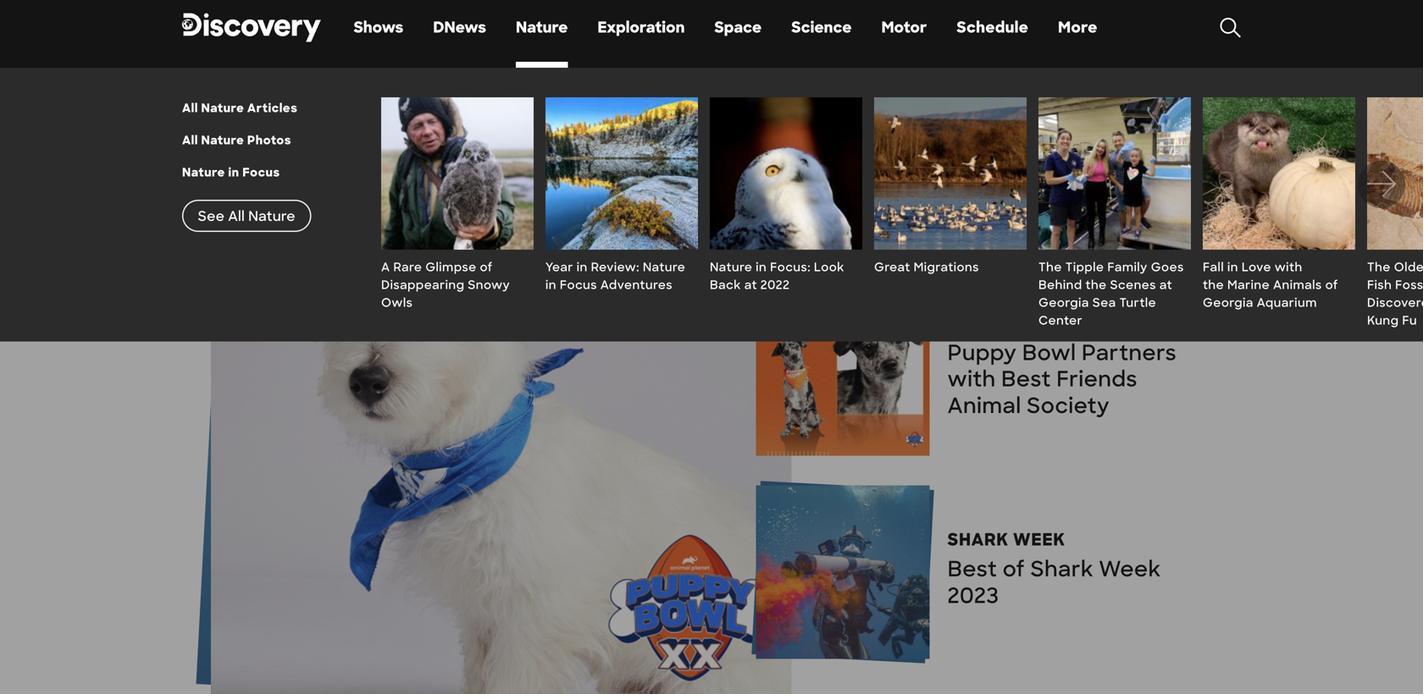 Task type: vqa. For each thing, say whether or not it's contained in the screenshot.


Task type: locate. For each thing, give the bounding box(es) containing it.
fall
[[1203, 260, 1225, 275]]

1 vertical spatial best
[[948, 556, 998, 584]]

georgia up center
[[1039, 295, 1090, 311]]

in up 2022
[[756, 260, 767, 275]]

0 horizontal spatial of
[[480, 260, 493, 275]]

all
[[182, 100, 198, 116], [182, 133, 198, 148], [228, 208, 245, 225]]

1 horizontal spatial best
[[1002, 366, 1051, 393]]

in right year
[[577, 260, 588, 275]]

at left 2022
[[745, 278, 757, 293]]

shark
[[948, 529, 1009, 551]]

georgia
[[1039, 295, 1090, 311], [1203, 295, 1254, 311]]

bowl
[[948, 162, 1002, 190], [1023, 339, 1077, 367]]

bowl down bowl
[[1023, 339, 1077, 367]]

animal inside 'dnews get ready for puppy bowl xx on animal planet!'
[[1075, 162, 1148, 190]]

all nature photos
[[182, 133, 291, 148]]

adventures
[[601, 278, 673, 293]]

puppy bowl partners with best friends animal society link
[[948, 339, 1213, 420]]

1 vertical spatial puppy
[[948, 339, 1017, 367]]

2 the from the left
[[1368, 260, 1391, 275]]

0 horizontal spatial with
[[948, 366, 996, 393]]

see all nature
[[198, 208, 296, 225]]

georgia inside the tipple family goes behind the scenes at georgia sea turtle center
[[1039, 295, 1090, 311]]

2022
[[761, 278, 790, 293]]

1 vertical spatial bowl
[[1023, 339, 1077, 367]]

in down all nature photos
[[228, 165, 239, 180]]

0 vertical spatial with
[[1275, 260, 1303, 275]]

1 horizontal spatial the
[[1368, 260, 1391, 275]]

goes
[[1151, 260, 1184, 275]]

1 horizontal spatial bowl
[[1023, 339, 1077, 367]]

best down bowl
[[1002, 366, 1051, 393]]

1 vertical spatial with
[[948, 366, 996, 393]]

exploration button
[[598, 0, 685, 68]]

turtle
[[1120, 295, 1157, 311]]

shows
[[354, 17, 404, 37]]

with down puppy
[[948, 366, 996, 393]]

focus:
[[770, 260, 811, 275]]

0 horizontal spatial the
[[1039, 260, 1063, 275]]

2 vertical spatial all
[[228, 208, 245, 225]]

georgia down the marine
[[1203, 295, 1254, 311]]

this is the ultimate test to compare iphone camera with my dslr. it's amazing how well this came out, but still some limitations balancing the shadows of the bush on the rocks with the highlights on the mountain. i even tried to adjust this one a bit afterward, but the contrast range just wasn't there, even considering that i was shooting in raw mode. image
[[546, 97, 698, 250]]

nature up nature in focus link
[[201, 133, 244, 148]]

of up snowy at the left of the page
[[480, 260, 493, 275]]

at inside the tipple family goes behind the scenes at georgia sea turtle center
[[1160, 278, 1173, 293]]

of for glimpse
[[480, 260, 493, 275]]

migrations
[[914, 260, 980, 275]]

of for best
[[1003, 556, 1025, 584]]

2023
[[948, 583, 1000, 610]]

aquarium
[[1257, 295, 1318, 311]]

1 horizontal spatial with
[[1275, 260, 1303, 275]]

meet the players of puppy bowl xx image
[[211, 119, 792, 695]]

the up behind
[[1039, 260, 1063, 275]]

animal right on
[[1075, 162, 1148, 190]]

rare
[[394, 260, 422, 275]]

more
[[1059, 17, 1098, 37]]

best inside shark week best of shark week 2023
[[948, 556, 998, 584]]

motor
[[882, 17, 927, 37]]

0 horizontal spatial best
[[948, 556, 998, 584]]

all up nature in focus link
[[182, 133, 198, 148]]

all for all nature photos
[[182, 133, 198, 148]]

of inside a rare glimpse of disappearing snowy owls
[[480, 260, 493, 275]]

1 horizontal spatial puppy
[[1106, 136, 1175, 163]]

science button
[[792, 0, 852, 68]]

a rare glimpse of disappearing snowy owls
[[381, 260, 510, 311]]

2 georgia from the left
[[1203, 295, 1254, 311]]

nature up back
[[710, 260, 753, 275]]

1 vertical spatial all
[[182, 133, 198, 148]]

1 the from the left
[[1039, 260, 1063, 275]]

with
[[1275, 260, 1303, 275], [948, 366, 996, 393]]

the tipple family goes behind the scenes at georgia sea turtle center
[[1039, 260, 1184, 329]]

georgia inside fall in love with the marine animals of georgia aquarium
[[1203, 295, 1254, 311]]

focus down photos at top left
[[243, 165, 280, 180]]

partners
[[1082, 339, 1177, 367]]

tipple
[[1066, 260, 1105, 275]]

with up animals of
[[1275, 260, 1303, 275]]

best
[[1002, 366, 1051, 393], [948, 556, 998, 584]]

animal inside puppy bowl puppy bowl partners with best friends animal society
[[948, 392, 1022, 420]]

0 horizontal spatial at
[[745, 278, 757, 293]]

focus down year
[[560, 278, 597, 293]]

in inside nature in focus: look back at 2022
[[756, 260, 767, 275]]

puppy bowl puppy bowl partners with best friends animal society
[[948, 313, 1177, 420]]

0 vertical spatial of
[[480, 260, 493, 275]]

the left "olde"
[[1368, 260, 1391, 275]]

1 at from the left
[[745, 278, 757, 293]]

nature
[[516, 17, 568, 37], [201, 100, 244, 116], [201, 133, 244, 148], [182, 165, 225, 180], [248, 208, 296, 225], [643, 260, 686, 275], [710, 260, 753, 275]]

2 at from the left
[[1160, 278, 1173, 293]]

focus
[[243, 165, 280, 180], [560, 278, 597, 293]]

1 vertical spatial animal
[[948, 392, 1022, 420]]

nature up all nature photos link
[[201, 100, 244, 116]]

society
[[1027, 392, 1110, 420]]

bowl left xx
[[948, 162, 1002, 190]]

schedule
[[957, 17, 1029, 37]]

in
[[228, 165, 239, 180], [577, 260, 588, 275], [756, 260, 767, 275], [1228, 260, 1239, 275], [546, 278, 557, 293]]

see all nature link
[[182, 200, 311, 232]]

scenes
[[1111, 278, 1157, 293]]

nature down nature in focus link
[[248, 208, 296, 225]]

0 vertical spatial puppy
[[1106, 136, 1175, 163]]

the inside the tipple family goes behind the scenes at georgia sea turtle center
[[1039, 260, 1063, 275]]

best down shark
[[948, 556, 998, 584]]

get
[[948, 136, 989, 163]]

the tipple family goes behind the scenes at georgia sea turtle center link
[[1039, 97, 1191, 330]]

the inside the olde
[[1368, 260, 1391, 275]]

1 horizontal spatial of
[[1003, 556, 1025, 584]]

animal
[[1075, 162, 1148, 190], [948, 392, 1022, 420]]

the olde link
[[1368, 97, 1424, 330]]

animal for for
[[1075, 162, 1148, 190]]

0 horizontal spatial georgia
[[1039, 295, 1090, 311]]

1 vertical spatial focus
[[560, 278, 597, 293]]

0 horizontal spatial animal
[[948, 392, 1022, 420]]

0 horizontal spatial focus
[[243, 165, 280, 180]]

at
[[745, 278, 757, 293], [1160, 278, 1173, 293]]

a rare glimpse of disappearing snowy owls link
[[381, 97, 534, 312]]

at down 'goes'
[[1160, 278, 1173, 293]]

review:
[[591, 260, 640, 275]]

great migrations
[[875, 260, 980, 275]]

nature up adventures
[[643, 260, 686, 275]]

0 horizontal spatial bowl
[[948, 162, 1002, 190]]

0 vertical spatial all
[[182, 100, 198, 116]]

schedule link
[[957, 0, 1029, 68]]

in inside fall in love with the marine animals of georgia aquarium
[[1228, 260, 1239, 275]]

0 vertical spatial bowl
[[948, 162, 1002, 190]]

puppy down puppy
[[948, 339, 1017, 367]]

all up all nature photos link
[[182, 100, 198, 116]]

dnews get ready for puppy bowl xx on animal planet!
[[948, 109, 1175, 216]]

1 horizontal spatial focus
[[560, 278, 597, 293]]

photos
[[247, 133, 291, 148]]

of inside shark week best of shark week 2023
[[1003, 556, 1025, 584]]

year
[[546, 260, 574, 275]]

1 horizontal spatial georgia
[[1203, 295, 1254, 311]]

puppy inside 'dnews get ready for puppy bowl xx on animal planet!'
[[1106, 136, 1175, 163]]

focus inside year in review: nature in focus adventures
[[560, 278, 597, 293]]

in up the marine
[[1228, 260, 1239, 275]]

animal down puppy
[[948, 392, 1022, 420]]

get ready for puppy bowl xx on animal planet! link
[[948, 136, 1213, 216]]

the olde
[[1368, 260, 1424, 329]]

bowl inside 'dnews get ready for puppy bowl xx on animal planet!'
[[948, 162, 1002, 190]]

1 horizontal spatial animal
[[1075, 162, 1148, 190]]

of
[[480, 260, 493, 275], [1003, 556, 1025, 584]]

0 vertical spatial focus
[[243, 165, 280, 180]]

puppy
[[1106, 136, 1175, 163], [948, 339, 1017, 367]]

all right see
[[228, 208, 245, 225]]

1 georgia from the left
[[1039, 295, 1090, 311]]

puppy right for
[[1106, 136, 1175, 163]]

snowy
[[468, 278, 510, 293]]

1 horizontal spatial at
[[1160, 278, 1173, 293]]

the
[[1039, 260, 1063, 275], [1368, 260, 1391, 275]]

0 horizontal spatial puppy
[[948, 339, 1017, 367]]

for
[[1069, 136, 1100, 163]]

1 vertical spatial of
[[1003, 556, 1025, 584]]

of down 'week'
[[1003, 556, 1025, 584]]

behind
[[1039, 278, 1083, 293]]

0 vertical spatial animal
[[1075, 162, 1148, 190]]

animals of
[[1274, 278, 1339, 293]]

0 vertical spatial best
[[1002, 366, 1051, 393]]



Task type: describe. For each thing, give the bounding box(es) containing it.
nature up see
[[182, 165, 225, 180]]

love
[[1242, 260, 1272, 275]]

nature right dnews
[[516, 17, 568, 37]]

xx
[[1007, 162, 1036, 190]]

week
[[1013, 529, 1066, 551]]

puppy inside puppy bowl puppy bowl partners with best friends animal society
[[948, 339, 1017, 367]]

look
[[814, 260, 845, 275]]

all for all nature articles
[[182, 100, 198, 116]]

great
[[875, 260, 911, 275]]

ready
[[995, 136, 1063, 163]]

family
[[1108, 260, 1148, 275]]

nature in focus: look back at 2022 link
[[710, 97, 863, 294]]

fall in love with the marine animals of georgia aquarium
[[1203, 260, 1339, 311]]

open site search input image
[[1221, 17, 1241, 38]]

the for the olde
[[1368, 260, 1391, 275]]

articles
[[247, 100, 298, 116]]

space
[[715, 17, 762, 37]]

nature in focus: look back at 2022
[[710, 260, 845, 293]]

paul de gelder underwater shooting dye image
[[756, 486, 930, 660]]

year in review: nature in focus adventures
[[546, 260, 686, 293]]

in down year
[[546, 278, 557, 293]]

dnews button
[[433, 0, 486, 68]]

fall in love with the marine animals of georgia aquarium link
[[1203, 97, 1356, 312]]

see
[[198, 208, 225, 225]]

best inside puppy bowl puppy bowl partners with best friends animal society
[[1002, 366, 1051, 393]]

at inside nature in focus: look back at 2022
[[745, 278, 757, 293]]

week
[[1099, 556, 1161, 584]]

glimpse
[[426, 260, 477, 275]]

nature in focus
[[182, 165, 280, 180]]

shows button
[[354, 0, 404, 68]]

sea
[[1093, 295, 1117, 311]]

with inside puppy bowl puppy bowl partners with best friends animal society
[[948, 366, 996, 393]]

great migrations link
[[875, 97, 1027, 277]]

in for love
[[1228, 260, 1239, 275]]

owls
[[381, 295, 413, 311]]

all nature articles
[[182, 100, 298, 116]]

science
[[792, 17, 852, 37]]

center
[[1039, 313, 1083, 329]]

animal for bowl
[[948, 392, 1022, 420]]

shark week best of shark week 2023
[[948, 529, 1161, 610]]

all nature photos link
[[182, 133, 291, 148]]

space button
[[715, 0, 762, 68]]

snow geese are some of my favorite birds. they are beautiful to photograph, fun to watch, and their large congregations make for dramatic imagery. image
[[875, 97, 1027, 250]]

nature inside nature in focus: look back at 2022
[[710, 260, 753, 275]]

96863752 image
[[1368, 97, 1424, 250]]

in for review:
[[577, 260, 588, 275]]

in for focus:
[[756, 260, 767, 275]]

bowl inside puppy bowl puppy bowl partners with best friends animal society
[[1023, 339, 1077, 367]]

get ready for puppy bowl xx on animal planet! image
[[756, 79, 930, 253]]

back
[[710, 278, 741, 293]]

puppy
[[948, 313, 1007, 335]]

a captive snowy owl in winter quarters at the raptor center, great swamp national wildlife refuge, new jersey. they, too, migrate. no matter where you are in north america, there are different opportunities to see different species. image
[[710, 97, 863, 250]]

dnews
[[433, 17, 486, 37]]

bowl
[[1012, 313, 1066, 335]]

shark
[[1031, 556, 1094, 584]]

on
[[1041, 162, 1069, 190]]

year in review: nature in focus adventures link
[[546, 97, 698, 294]]

in for focus
[[228, 165, 239, 180]]

dnews
[[948, 109, 1014, 131]]

puppy bowl partners with best friends animal society image
[[756, 282, 930, 456]]

with inside fall in love with the marine animals of georgia aquarium
[[1275, 260, 1303, 275]]

the for the tipple family goes behind the scenes at georgia sea turtle center
[[1039, 260, 1063, 275]]

planet!
[[948, 189, 1024, 216]]

nature inside year in review: nature in focus adventures
[[643, 260, 686, 275]]

nature in focus link
[[182, 165, 280, 180]]

olde
[[1395, 260, 1424, 275]]

all nature articles link
[[182, 100, 298, 116]]

the
[[1086, 278, 1107, 293]]

friends
[[1057, 366, 1138, 393]]

the marine
[[1203, 278, 1270, 293]]

nature button
[[516, 0, 568, 68]]

exploration
[[598, 17, 685, 37]]

a
[[381, 260, 390, 275]]

best of shark week 2023 link
[[948, 556, 1213, 610]]

motor button
[[882, 0, 927, 68]]

disappearing
[[381, 278, 465, 293]]



